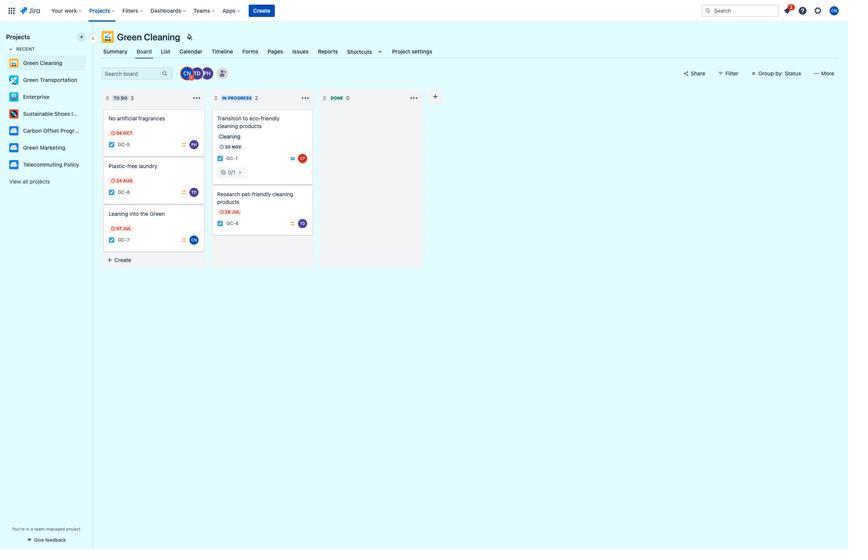 Task type: locate. For each thing, give the bounding box(es) containing it.
3
[[131, 95, 134, 101]]

cara nguyen image
[[181, 67, 193, 80]]

green for green cleaning link
[[23, 60, 38, 66]]

1 horizontal spatial create button
[[249, 4, 275, 17]]

medium image
[[290, 221, 296, 227], [181, 237, 187, 244]]

0 vertical spatial cleaning
[[217, 123, 238, 129]]

by:
[[776, 70, 784, 77]]

0 right done
[[347, 95, 350, 101]]

1 vertical spatial cleaning
[[273, 191, 293, 198]]

transportation
[[40, 77, 77, 83]]

0 vertical spatial 0
[[347, 95, 350, 101]]

Search field
[[702, 4, 780, 17]]

green marketing link
[[6, 140, 83, 156]]

green cleaning up green transportation link
[[23, 60, 62, 66]]

lowest image
[[290, 156, 296, 162]]

0 horizontal spatial column actions menu image
[[192, 94, 202, 103]]

24 aug
[[116, 178, 133, 183]]

1 down gc-1 link
[[233, 169, 236, 176]]

cleaning up green transportation
[[40, 60, 62, 66]]

apps button
[[220, 4, 243, 17]]

aug
[[123, 178, 133, 183]]

0 vertical spatial 2
[[791, 4, 793, 10]]

share
[[691, 70, 706, 77]]

friendly right research
[[252, 191, 271, 198]]

1 horizontal spatial create
[[254, 7, 271, 14]]

column actions menu image for 3
[[192, 94, 202, 103]]

0 vertical spatial add to starred image
[[84, 59, 93, 68]]

banner
[[0, 0, 849, 22]]

1 down nov
[[236, 156, 238, 162]]

28 jul
[[225, 210, 240, 215]]

gc- down 24 aug
[[118, 190, 127, 196]]

1 vertical spatial jul
[[123, 226, 131, 231]]

0 vertical spatial task image
[[109, 142, 115, 148]]

payton hansen image
[[201, 67, 213, 80], [190, 140, 199, 150]]

1 medium image from the top
[[181, 142, 187, 148]]

payton hansen image left add people image
[[201, 67, 213, 80]]

1 horizontal spatial column actions menu image
[[301, 94, 310, 103]]

0 vertical spatial medium image
[[290, 221, 296, 227]]

2 add to starred image from the top
[[84, 92, 93, 102]]

create
[[254, 7, 271, 14], [114, 257, 131, 264]]

1 vertical spatial add to starred image
[[84, 109, 93, 119]]

gc- inside 'link'
[[118, 238, 127, 243]]

jul right 28
[[232, 210, 240, 215]]

1 horizontal spatial 0
[[347, 95, 350, 101]]

add to starred image left "no"
[[84, 109, 93, 119]]

1 horizontal spatial green cleaning
[[117, 32, 180, 42]]

project settings
[[392, 48, 433, 55]]

green down recent
[[23, 60, 38, 66]]

appswitcher icon image
[[7, 6, 16, 15]]

1 vertical spatial task image
[[217, 221, 224, 227]]

2 left help image
[[791, 4, 793, 10]]

1 vertical spatial payton hansen image
[[190, 140, 199, 150]]

add to starred image up initiative
[[84, 92, 93, 102]]

3 add to starred image from the top
[[84, 126, 93, 136]]

carley phelan image
[[298, 154, 308, 163]]

task image
[[109, 142, 115, 148], [217, 156, 224, 162], [109, 237, 115, 244]]

cleaning down transition
[[217, 123, 238, 129]]

0 vertical spatial cleaning
[[144, 32, 180, 42]]

add to starred image for enterprise
[[84, 92, 93, 102]]

0 horizontal spatial cleaning
[[217, 123, 238, 129]]

add to starred image for green cleaning
[[84, 59, 93, 68]]

2 medium image from the top
[[181, 190, 187, 196]]

create button right apps dropdown button
[[249, 4, 275, 17]]

your
[[52, 7, 63, 14]]

create down gc-7 'link'
[[114, 257, 131, 264]]

1
[[236, 156, 238, 162], [233, 169, 236, 176]]

view all projects link
[[6, 175, 86, 189]]

tab list containing board
[[97, 45, 844, 59]]

gc- down 07 jul
[[118, 238, 127, 243]]

gc-5 link
[[118, 142, 130, 148]]

tariq douglas image
[[298, 219, 308, 229]]

team-
[[34, 527, 46, 532]]

tab list
[[97, 45, 844, 59]]

1 horizontal spatial payton hansen image
[[201, 67, 213, 80]]

0 vertical spatial 1
[[236, 156, 238, 162]]

task image down 07 july 2023 icon
[[109, 237, 115, 244]]

1 add to starred image from the top
[[84, 59, 93, 68]]

1 vertical spatial 2
[[255, 95, 258, 101]]

nov
[[232, 145, 242, 150]]

add to starred image for green marketing
[[84, 143, 93, 153]]

0 horizontal spatial 0
[[228, 169, 231, 176]]

products
[[240, 123, 262, 129], [217, 199, 240, 205]]

medium image for research pet-friendly cleaning products
[[290, 221, 296, 227]]

projects right the work
[[89, 7, 110, 14]]

all
[[23, 178, 28, 185]]

in
[[222, 96, 227, 101]]

2 column actions menu image from the left
[[301, 94, 310, 103]]

sustainable shoes initiative link
[[6, 106, 93, 122]]

add to starred image right program on the left top
[[84, 126, 93, 136]]

1 horizontal spatial jul
[[232, 210, 240, 215]]

telecommuting
[[23, 161, 62, 168]]

medium image left cara nguyen image
[[181, 237, 187, 244]]

settings
[[412, 48, 433, 55]]

add to starred image down initiative
[[84, 143, 93, 153]]

gc- down 28 jul
[[227, 221, 236, 227]]

create button down 7
[[102, 254, 206, 267]]

green cleaning link
[[6, 55, 83, 71]]

cleaning right the pet-
[[273, 191, 293, 198]]

28
[[225, 210, 231, 215]]

cleaning inside transition to eco-friendly cleaning products
[[217, 123, 238, 129]]

telecommuting policy link
[[6, 157, 83, 173]]

settings image
[[814, 6, 823, 15]]

0 vertical spatial payton hansen image
[[201, 67, 213, 80]]

0 horizontal spatial payton hansen image
[[190, 140, 199, 150]]

transition
[[217, 115, 242, 122]]

0 horizontal spatial task image
[[109, 190, 115, 196]]

1 vertical spatial task image
[[217, 156, 224, 162]]

group by: status
[[759, 70, 802, 77]]

policy
[[64, 161, 79, 168]]

1 horizontal spatial products
[[240, 123, 262, 129]]

0
[[347, 95, 350, 101], [228, 169, 231, 176]]

create right apps dropdown button
[[254, 7, 271, 14]]

cara nguyen image
[[190, 236, 199, 245]]

summary link
[[102, 45, 129, 59]]

to
[[243, 115, 248, 122]]

medium image
[[181, 142, 187, 148], [181, 190, 187, 196]]

1 horizontal spatial medium image
[[290, 221, 296, 227]]

add to starred image down create project "icon"
[[84, 59, 93, 68]]

green up "enterprise"
[[23, 77, 38, 83]]

1 vertical spatial medium image
[[181, 190, 187, 196]]

2 vertical spatial task image
[[109, 237, 115, 244]]

0 vertical spatial jul
[[232, 210, 240, 215]]

filter
[[726, 70, 739, 77]]

1 vertical spatial medium image
[[181, 237, 187, 244]]

gc- for plastic-free laundry
[[118, 190, 127, 196]]

30 november 2023 image
[[219, 144, 225, 150], [219, 144, 225, 150]]

0 vertical spatial task image
[[109, 190, 115, 196]]

dashboards
[[151, 7, 181, 14]]

1 vertical spatial friendly
[[252, 191, 271, 198]]

payton hansen image left 30
[[190, 140, 199, 150]]

pages
[[268, 48, 283, 55]]

gc- for leaning into the green
[[118, 238, 127, 243]]

gc-7
[[118, 238, 130, 243]]

green inside green marketing link
[[23, 145, 38, 151]]

4 add to starred image from the top
[[84, 143, 93, 153]]

green down carbon
[[23, 145, 38, 151]]

tariq douglas image left research
[[190, 188, 199, 197]]

/
[[231, 169, 233, 176]]

projects inside popup button
[[89, 7, 110, 14]]

2 add to starred image from the top
[[84, 109, 93, 119]]

task image down 28 july 2023 icon
[[217, 221, 224, 227]]

1 horizontal spatial 2
[[791, 4, 793, 10]]

add to starred image right 'transportation'
[[84, 76, 93, 85]]

06 october 2023 image
[[110, 130, 116, 136], [110, 130, 116, 136]]

projects up recent
[[6, 34, 30, 40]]

tariq douglas image
[[191, 67, 203, 80], [190, 188, 199, 197]]

green inside green transportation link
[[23, 77, 38, 83]]

1 add to starred image from the top
[[84, 76, 93, 85]]

carbon offset program link
[[6, 123, 83, 139]]

program
[[61, 128, 82, 134]]

create column image
[[431, 92, 440, 101]]

07
[[116, 226, 122, 231]]

0 horizontal spatial green cleaning
[[23, 60, 62, 66]]

more button
[[810, 67, 840, 80]]

give feedback button
[[22, 534, 71, 547]]

column actions menu image left done
[[301, 94, 310, 103]]

task image left the gc-6 link at the left of page
[[109, 190, 115, 196]]

jul right 07
[[123, 226, 131, 231]]

24 august 2023 image
[[110, 178, 116, 184], [110, 178, 116, 184]]

0 down gc-1 link
[[228, 169, 231, 176]]

cleaning up list
[[144, 32, 180, 42]]

friendly inside transition to eco-friendly cleaning products
[[261, 115, 280, 122]]

0 horizontal spatial products
[[217, 199, 240, 205]]

0 vertical spatial friendly
[[261, 115, 280, 122]]

0 horizontal spatial cleaning
[[40, 60, 62, 66]]

teams button
[[191, 4, 218, 17]]

gc-7 link
[[118, 237, 130, 244]]

a
[[31, 527, 33, 532]]

0 vertical spatial projects
[[89, 7, 110, 14]]

work
[[65, 7, 77, 14]]

1 vertical spatial green cleaning
[[23, 60, 62, 66]]

task image left gc-5 link
[[109, 142, 115, 148]]

column actions menu image
[[192, 94, 202, 103], [301, 94, 310, 103]]

1 horizontal spatial cleaning
[[273, 191, 293, 198]]

gc-4
[[227, 221, 239, 227]]

1 column actions menu image from the left
[[192, 94, 202, 103]]

1 vertical spatial create
[[114, 257, 131, 264]]

add to starred image for carbon offset program
[[84, 126, 93, 136]]

gc- down the 06 oct
[[118, 142, 127, 148]]

7
[[127, 238, 130, 243]]

gc-6
[[118, 190, 130, 196]]

search image
[[706, 8, 712, 14]]

your profile and settings image
[[830, 6, 840, 15]]

task image for leaning into the green
[[109, 237, 115, 244]]

laundry
[[139, 163, 157, 170]]

eco-
[[250, 115, 261, 122]]

green cleaning
[[117, 32, 180, 42], [23, 60, 62, 66]]

task image left gc-1 link
[[217, 156, 224, 162]]

green for green marketing link
[[23, 145, 38, 151]]

in progress 2
[[222, 95, 258, 101]]

0 vertical spatial create button
[[249, 4, 275, 17]]

4
[[236, 221, 239, 227]]

tariq douglas image down calendar link
[[191, 67, 203, 80]]

products down research
[[217, 199, 240, 205]]

0 horizontal spatial create button
[[102, 254, 206, 267]]

teams
[[194, 7, 210, 14]]

jul
[[232, 210, 240, 215], [123, 226, 131, 231]]

green inside green cleaning link
[[23, 60, 38, 66]]

cleaning
[[217, 123, 238, 129], [273, 191, 293, 198]]

medium image left tariq douglas icon
[[290, 221, 296, 227]]

jira image
[[20, 6, 40, 15], [20, 6, 40, 15]]

gc-1
[[227, 156, 238, 162]]

group
[[759, 70, 775, 77]]

add to starred image
[[84, 76, 93, 85], [84, 92, 93, 102], [84, 126, 93, 136], [84, 143, 93, 153]]

1 vertical spatial products
[[217, 199, 240, 205]]

1 horizontal spatial projects
[[89, 7, 110, 14]]

column actions menu image down cara nguyen icon
[[192, 94, 202, 103]]

artificial
[[117, 115, 137, 122]]

cleaning inside research pet-friendly cleaning products
[[273, 191, 293, 198]]

0 horizontal spatial jul
[[123, 226, 131, 231]]

1 vertical spatial 1
[[233, 169, 236, 176]]

products down eco-
[[240, 123, 262, 129]]

green cleaning up board
[[117, 32, 180, 42]]

you're in a team-managed project
[[12, 527, 81, 532]]

primary element
[[5, 0, 702, 21]]

plastic-
[[109, 163, 128, 170]]

0 horizontal spatial projects
[[6, 34, 30, 40]]

2 vertical spatial add to starred image
[[84, 160, 93, 170]]

07 july 2023 image
[[110, 226, 116, 232]]

2 right the progress
[[255, 95, 258, 101]]

0 horizontal spatial medium image
[[181, 237, 187, 244]]

fragrances
[[138, 115, 165, 122]]

add to starred image right policy
[[84, 160, 93, 170]]

task image
[[109, 190, 115, 196], [217, 221, 224, 227]]

3 add to starred image from the top
[[84, 160, 93, 170]]

0 vertical spatial products
[[240, 123, 262, 129]]

add to starred image
[[84, 59, 93, 68], [84, 109, 93, 119], [84, 160, 93, 170]]

1 vertical spatial projects
[[6, 34, 30, 40]]

0 vertical spatial medium image
[[181, 142, 187, 148]]

0 vertical spatial create
[[254, 7, 271, 14]]

1 horizontal spatial task image
[[217, 221, 224, 227]]

friendly right to
[[261, 115, 280, 122]]

enterprise
[[23, 94, 49, 100]]



Task type: vqa. For each thing, say whether or not it's contained in the screenshot.
bottom the cleaning
yes



Task type: describe. For each thing, give the bounding box(es) containing it.
oct
[[123, 131, 133, 136]]

1 vertical spatial cleaning
[[40, 60, 62, 66]]

project
[[66, 527, 81, 532]]

add to starred image for green transportation
[[84, 76, 93, 85]]

view all projects
[[9, 178, 50, 185]]

set background color image
[[185, 32, 194, 42]]

task image for research pet-friendly cleaning products
[[217, 221, 224, 227]]

6
[[127, 190, 130, 196]]

projects
[[30, 178, 50, 185]]

give feedback
[[34, 538, 66, 544]]

offset
[[43, 128, 59, 134]]

carbon offset program
[[23, 128, 82, 134]]

create button inside primary element
[[249, 4, 275, 17]]

jul for research
[[232, 210, 240, 215]]

0 / 1
[[228, 169, 236, 176]]

gc- for research pet-friendly cleaning products
[[227, 221, 236, 227]]

jul for leaning
[[123, 226, 131, 231]]

forms link
[[241, 45, 260, 59]]

timeline
[[212, 48, 233, 55]]

sustainable
[[23, 111, 53, 117]]

in
[[26, 527, 30, 532]]

2 inside banner
[[791, 4, 793, 10]]

green for green transportation link
[[23, 77, 38, 83]]

shoes
[[54, 111, 70, 117]]

products inside transition to eco-friendly cleaning products
[[240, 123, 262, 129]]

shortcuts
[[347, 48, 372, 55]]

forms
[[243, 48, 259, 55]]

filters button
[[120, 4, 146, 17]]

green up summary
[[117, 32, 142, 42]]

your work button
[[49, 4, 85, 17]]

add people image
[[218, 69, 227, 78]]

view
[[9, 178, 21, 185]]

issues link
[[291, 45, 310, 59]]

create inside primary element
[[254, 7, 271, 14]]

enterprise link
[[6, 89, 83, 105]]

status
[[786, 70, 802, 77]]

5
[[127, 142, 130, 148]]

help image
[[799, 6, 808, 15]]

project settings link
[[391, 45, 434, 59]]

done
[[331, 96, 344, 101]]

task image for no artificial fragrances
[[109, 142, 115, 148]]

gc- for no artificial fragrances
[[118, 142, 127, 148]]

green right 'the'
[[150, 211, 165, 217]]

28 july 2023 image
[[219, 209, 225, 215]]

leaning
[[109, 211, 128, 217]]

column actions menu image for 2
[[301, 94, 310, 103]]

gc-6 link
[[118, 189, 130, 196]]

07 july 2023 image
[[110, 226, 116, 232]]

medium image for plastic-free laundry
[[181, 190, 187, 196]]

your work
[[52, 7, 77, 14]]

1 vertical spatial tariq douglas image
[[190, 188, 199, 197]]

task image for plastic-free laundry
[[109, 190, 115, 196]]

to
[[114, 96, 120, 101]]

reports link
[[317, 45, 340, 59]]

to do 3
[[114, 95, 134, 101]]

done 0
[[331, 95, 350, 101]]

products inside research pet-friendly cleaning products
[[217, 199, 240, 205]]

dashboards button
[[148, 4, 189, 17]]

the
[[140, 211, 148, 217]]

research pet-friendly cleaning products
[[217, 191, 293, 205]]

marketing
[[40, 145, 65, 151]]

green transportation
[[23, 77, 77, 83]]

pet-
[[242, 191, 252, 198]]

no artificial fragrances
[[109, 115, 165, 122]]

you're
[[12, 527, 25, 532]]

recent
[[16, 46, 35, 52]]

filters
[[123, 7, 138, 14]]

1 vertical spatial 0
[[228, 169, 231, 176]]

gc- down 30 nov
[[227, 156, 236, 162]]

issues
[[293, 48, 309, 55]]

sustainable shoes initiative
[[23, 111, 93, 117]]

pages link
[[266, 45, 285, 59]]

notifications image
[[783, 6, 793, 15]]

28 july 2023 image
[[219, 209, 225, 215]]

0 vertical spatial tariq douglas image
[[191, 67, 203, 80]]

projects button
[[87, 4, 118, 17]]

green transportation link
[[6, 72, 83, 88]]

add to starred image for sustainable shoes initiative
[[84, 109, 93, 119]]

column actions menu image
[[410, 94, 419, 103]]

gc-4 link
[[227, 221, 239, 227]]

managed
[[46, 527, 65, 532]]

feedback
[[45, 538, 66, 544]]

list
[[161, 48, 170, 55]]

1 horizontal spatial cleaning
[[144, 32, 180, 42]]

gc-1 link
[[227, 155, 238, 162]]

into
[[130, 211, 139, 217]]

06
[[116, 131, 122, 136]]

friendly inside research pet-friendly cleaning products
[[252, 191, 271, 198]]

apps
[[223, 7, 236, 14]]

banner containing your work
[[0, 0, 849, 22]]

add to starred image for telecommuting policy
[[84, 160, 93, 170]]

0 vertical spatial green cleaning
[[117, 32, 180, 42]]

collapse recent projects image
[[6, 45, 15, 54]]

24
[[116, 178, 122, 183]]

carbon
[[23, 128, 42, 134]]

more
[[822, 70, 835, 77]]

gc-5
[[118, 142, 130, 148]]

shortcuts button
[[346, 45, 386, 59]]

progress
[[228, 96, 252, 101]]

create project image
[[79, 34, 85, 40]]

filter button
[[714, 67, 744, 80]]

07 jul
[[116, 226, 131, 231]]

project
[[392, 48, 411, 55]]

summary
[[103, 48, 128, 55]]

medium image for no artificial fragrances
[[181, 142, 187, 148]]

research
[[217, 191, 240, 198]]

green marketing
[[23, 145, 65, 151]]

list link
[[160, 45, 172, 59]]

0 horizontal spatial create
[[114, 257, 131, 264]]

Search board text field
[[103, 68, 161, 79]]

06 oct
[[116, 131, 133, 136]]

leaning into the green
[[109, 211, 165, 217]]

medium image for leaning into the green
[[181, 237, 187, 244]]

do
[[121, 96, 127, 101]]

telecommuting policy
[[23, 161, 79, 168]]

transition to eco-friendly cleaning products
[[217, 115, 280, 129]]

0 horizontal spatial 2
[[255, 95, 258, 101]]

1 vertical spatial create button
[[102, 254, 206, 267]]

board
[[137, 48, 152, 55]]



